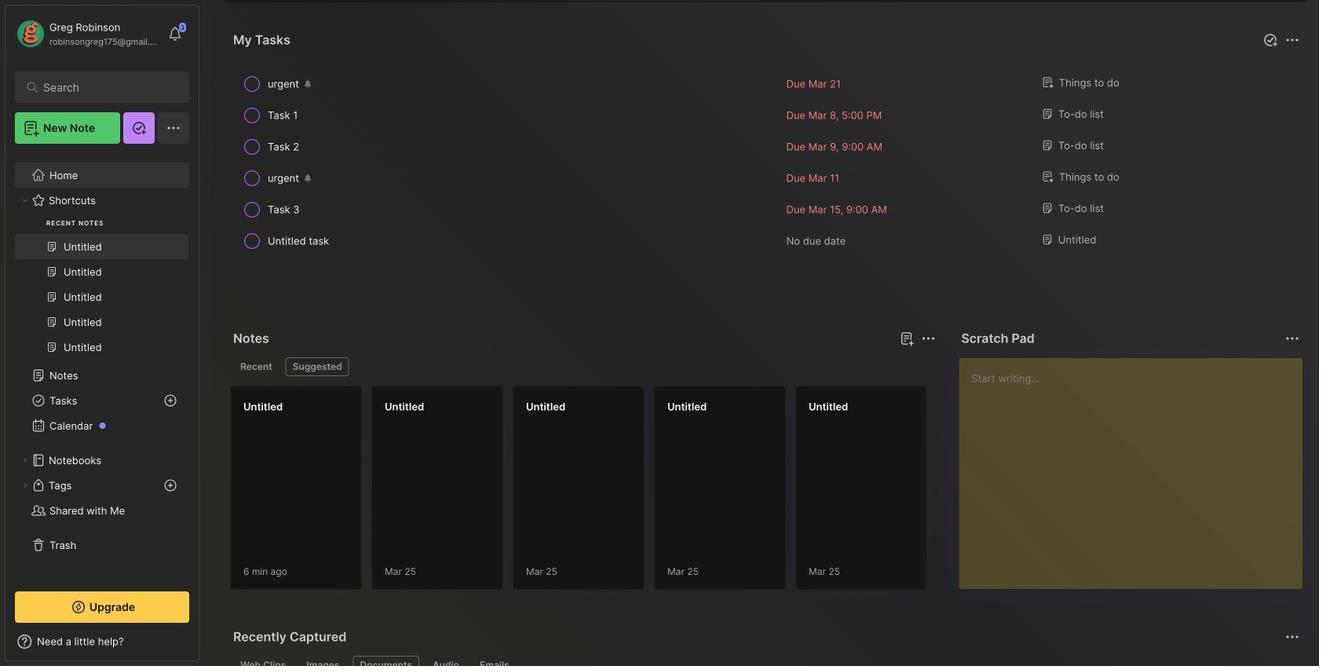 Task type: describe. For each thing, give the bounding box(es) containing it.
2 tab list from the top
[[233, 656, 1298, 666]]

2 row group from the top
[[230, 386, 1320, 599]]

1 row group from the top
[[230, 68, 1304, 257]]

expand notebooks image
[[20, 456, 30, 465]]

more actions image for rightmost more actions field
[[1283, 31, 1302, 49]]

new task image
[[1263, 32, 1279, 48]]

more actions image for leftmost more actions field
[[919, 329, 938, 348]]

WHAT'S NEW field
[[5, 629, 199, 654]]



Task type: locate. For each thing, give the bounding box(es) containing it.
None search field
[[43, 78, 168, 97]]

0 vertical spatial row group
[[230, 68, 1304, 257]]

expand tags image
[[20, 481, 30, 490]]

1 vertical spatial tab list
[[233, 656, 1298, 666]]

More actions field
[[1282, 29, 1304, 51], [918, 328, 940, 350]]

1 horizontal spatial more actions image
[[1283, 31, 1302, 49]]

Start writing… text field
[[972, 358, 1302, 577]]

1 horizontal spatial more actions field
[[1282, 29, 1304, 51]]

1 vertical spatial more actions field
[[918, 328, 940, 350]]

1 tab list from the top
[[233, 357, 933, 376]]

tab
[[233, 357, 279, 376], [286, 357, 349, 376], [233, 656, 293, 666], [300, 656, 347, 666], [353, 656, 419, 666], [426, 656, 467, 666], [473, 656, 517, 666]]

tab list
[[233, 357, 933, 376], [233, 656, 1298, 666]]

tree
[[5, 92, 199, 577]]

0 vertical spatial more actions field
[[1282, 29, 1304, 51]]

none search field inside main element
[[43, 78, 168, 97]]

1 vertical spatial row group
[[230, 386, 1320, 599]]

0 horizontal spatial more actions image
[[919, 329, 938, 348]]

click to collapse image
[[198, 637, 210, 656]]

0 vertical spatial tab list
[[233, 357, 933, 376]]

main element
[[0, 0, 204, 666]]

Account field
[[15, 18, 160, 49]]

group
[[15, 117, 189, 369]]

Search text field
[[43, 80, 168, 95]]

row group
[[230, 68, 1304, 257], [230, 386, 1320, 599]]

tree inside main element
[[5, 92, 199, 577]]

0 vertical spatial more actions image
[[1283, 31, 1302, 49]]

more actions image
[[1283, 31, 1302, 49], [919, 329, 938, 348]]

0 horizontal spatial more actions field
[[918, 328, 940, 350]]

1 vertical spatial more actions image
[[919, 329, 938, 348]]

group inside main element
[[15, 117, 189, 369]]



Task type: vqa. For each thing, say whether or not it's contained in the screenshot.
Note for Note width
no



